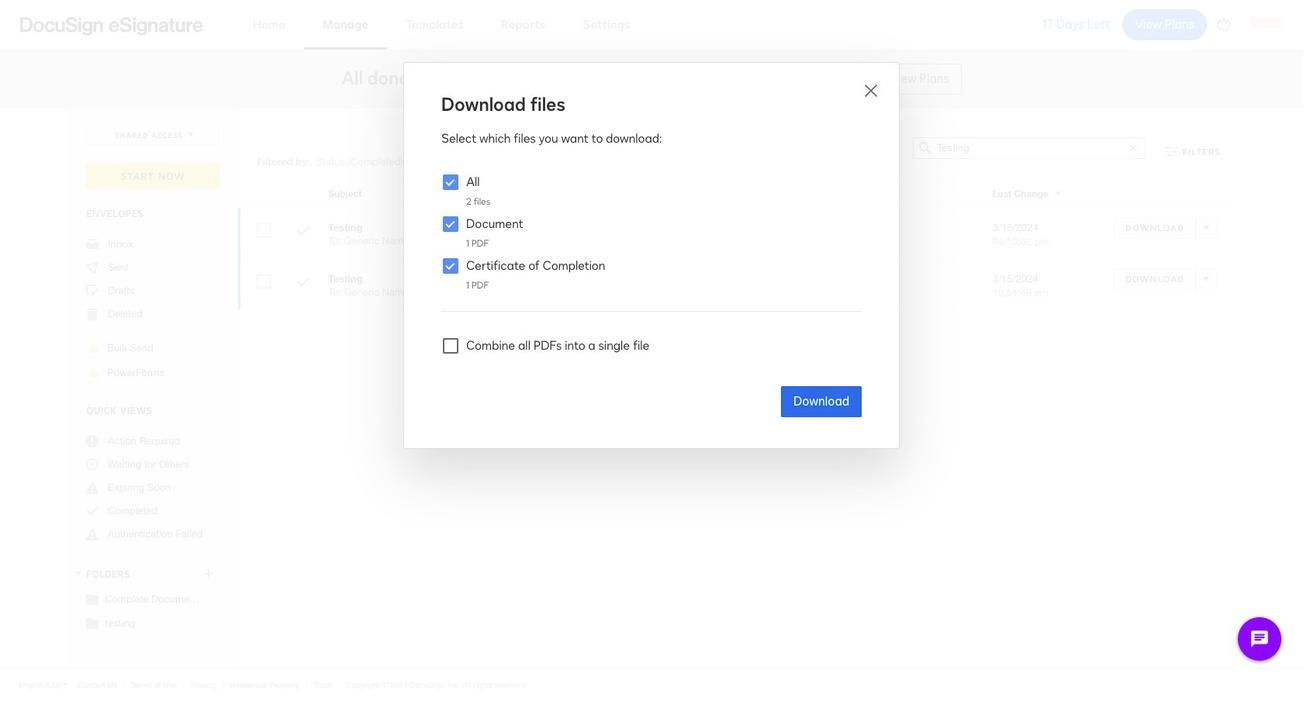 Task type: vqa. For each thing, say whether or not it's contained in the screenshot.
second Waiting for Others image from the top
no



Task type: describe. For each thing, give the bounding box(es) containing it.
action required image
[[86, 435, 99, 448]]

completed image
[[86, 505, 99, 517]]

sent image
[[86, 261, 99, 274]]

2 lock image from the top
[[85, 364, 103, 382]]

trash image
[[86, 308, 99, 320]]

1 lock image from the top
[[85, 339, 103, 358]]

clock image
[[86, 458, 99, 471]]

folder image
[[86, 617, 99, 629]]

draft image
[[86, 285, 99, 297]]

view folders image
[[72, 568, 85, 580]]



Task type: locate. For each thing, give the bounding box(es) containing it.
alert image
[[86, 482, 99, 494]]

0 vertical spatial lock image
[[85, 339, 103, 358]]

more info region
[[0, 668, 1303, 701]]

inbox image
[[86, 238, 99, 251]]

lock image
[[85, 339, 103, 358], [85, 364, 103, 382]]

completed image
[[297, 276, 310, 291]]

folder image
[[86, 593, 99, 605]]

docusign esignature image
[[20, 17, 203, 35]]

alert image
[[86, 528, 99, 541]]

Search Inbox and Folders text field
[[937, 138, 1122, 158]]

1 vertical spatial lock image
[[85, 364, 103, 382]]

completed image
[[297, 225, 310, 240]]



